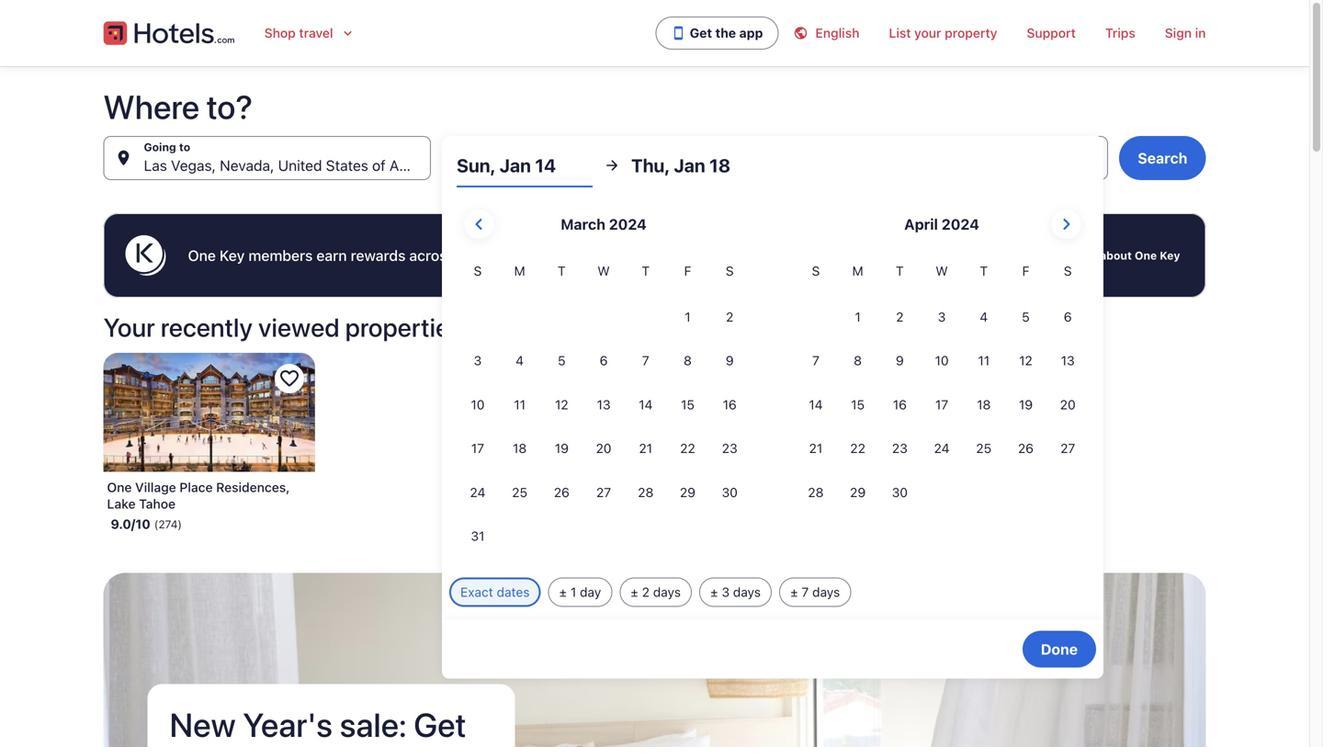 Task type: vqa. For each thing, say whether or not it's contained in the screenshot.


Task type: describe. For each thing, give the bounding box(es) containing it.
11 button inside april 2024 element
[[963, 340, 1005, 382]]

english button
[[779, 15, 874, 51]]

dates
[[497, 584, 530, 600]]

1 29 button from the left
[[667, 471, 709, 513]]

9 for 1st 9 button from right
[[896, 353, 904, 368]]

ice skating image
[[103, 353, 315, 472]]

sun,
[[457, 154, 496, 176]]

new
[[170, 705, 236, 744]]

0 vertical spatial 19 button
[[1005, 384, 1047, 426]]

0 horizontal spatial 4 button
[[499, 340, 541, 382]]

village
[[135, 480, 176, 495]]

1 vertical spatial 3 button
[[457, 340, 499, 382]]

25 for the left "25" button
[[512, 485, 528, 500]]

7 for 1st 7 button from the right
[[812, 353, 820, 368]]

0 horizontal spatial 1
[[571, 584, 576, 600]]

app
[[739, 25, 763, 40]]

0 vertical spatial 25 button
[[963, 427, 1005, 470]]

1 horizontal spatial 7
[[802, 584, 809, 600]]

0 horizontal spatial 18 button
[[499, 427, 541, 470]]

done
[[1041, 640, 1078, 658]]

nevada,
[[220, 157, 274, 174]]

the
[[715, 25, 736, 40]]

1 16 button from the left
[[709, 384, 751, 426]]

10 inside april 2024 element
[[935, 353, 949, 368]]

2 s from the left
[[726, 263, 734, 278]]

1 23 button from the left
[[709, 427, 751, 470]]

march 2024 element
[[457, 261, 751, 559]]

get the app link
[[656, 17, 779, 50]]

15 for 15 'button' within march 2024 element
[[681, 397, 695, 412]]

5 for 5 button in the march 2024 element
[[558, 353, 566, 368]]

united
[[278, 157, 322, 174]]

search button
[[1120, 136, 1206, 180]]

18 inside april 2024 element
[[977, 397, 991, 412]]

4 s from the left
[[1064, 263, 1072, 278]]

your
[[103, 312, 155, 342]]

10 inside march 2024 element
[[471, 397, 485, 412]]

place
[[180, 480, 213, 495]]

± 1 day
[[559, 584, 601, 600]]

0 vertical spatial 18 button
[[963, 384, 1005, 426]]

0 vertical spatial 3 button
[[921, 296, 963, 338]]

residences,
[[216, 480, 290, 495]]

support
[[1027, 25, 1076, 40]]

days for ± 3 days
[[733, 584, 761, 600]]

thu, jan 18
[[631, 154, 731, 176]]

recently
[[161, 312, 253, 342]]

6 inside march 2024 element
[[600, 353, 608, 368]]

0 horizontal spatial 10 button
[[457, 384, 499, 426]]

one for one key members earn rewards across expedia, hotels.com, and vrbo
[[188, 247, 216, 264]]

1 horizontal spatial 12 button
[[1005, 340, 1047, 382]]

where
[[103, 87, 200, 126]]

2 t from the left
[[642, 263, 650, 278]]

2 30 button from the left
[[879, 471, 921, 513]]

± for ± 7 days
[[790, 584, 798, 600]]

1 horizontal spatial 17 button
[[921, 384, 963, 426]]

las
[[144, 157, 167, 174]]

search
[[1138, 149, 1188, 167]]

1 28 button from the left
[[625, 471, 667, 513]]

± 3 days
[[710, 584, 761, 600]]

1 30 button from the left
[[709, 471, 751, 513]]

sun, jan 14 button
[[457, 143, 593, 187]]

small image
[[794, 26, 816, 40]]

18 inside march 2024 element
[[513, 441, 527, 456]]

0 vertical spatial 20 button
[[1047, 384, 1089, 426]]

day
[[580, 584, 601, 600]]

property
[[945, 25, 997, 40]]

trailing image
[[341, 26, 355, 40]]

1 vertical spatial 17 button
[[457, 427, 499, 470]]

1 14 button from the left
[[625, 384, 667, 426]]

1 for march 2024
[[685, 309, 691, 324]]

more
[[328, 742, 403, 747]]

members
[[248, 247, 313, 264]]

main content containing where to?
[[0, 66, 1310, 747]]

0 vertical spatial 27 button
[[1047, 427, 1089, 470]]

± 7 days
[[790, 584, 840, 600]]

8 inside april 2024 element
[[854, 353, 862, 368]]

viewed
[[258, 312, 340, 342]]

year's
[[243, 705, 333, 744]]

0 vertical spatial get
[[690, 25, 712, 40]]

jan 14 - jan 18 button
[[442, 136, 770, 180]]

0 horizontal spatial 25 button
[[499, 471, 541, 513]]

24 for "24" button to the left
[[470, 485, 486, 500]]

19 inside march 2024 element
[[555, 441, 569, 456]]

(274)
[[154, 518, 182, 531]]

across
[[409, 247, 455, 264]]

31
[[471, 528, 485, 544]]

1 for april 2024
[[855, 309, 861, 324]]

2024 for march 2024
[[609, 215, 647, 233]]

1 22 button from the left
[[667, 427, 709, 470]]

26 for the 26 "button" in april 2024 element
[[1018, 441, 1034, 456]]

about
[[1100, 249, 1132, 262]]

where to?
[[103, 87, 253, 126]]

your
[[914, 25, 942, 40]]

2 23 button from the left
[[879, 427, 921, 470]]

11 inside march 2024 element
[[514, 397, 526, 412]]

support link
[[1012, 15, 1091, 51]]

2 horizontal spatial one
[[1135, 249, 1157, 262]]

24 for the rightmost "24" button
[[934, 441, 950, 456]]

22 inside march 2024 element
[[680, 441, 695, 456]]

2 21 button from the left
[[795, 427, 837, 470]]

lake
[[107, 496, 136, 511]]

1 horizontal spatial 13 button
[[1047, 340, 1089, 382]]

learn
[[1066, 249, 1097, 262]]

1 button for march 2024
[[667, 296, 709, 338]]

1 8 button from the left
[[667, 340, 709, 382]]

16 inside march 2024 element
[[723, 397, 737, 412]]

0 horizontal spatial key
[[220, 247, 245, 264]]

properties
[[345, 312, 462, 342]]

directional image
[[604, 157, 620, 174]]

1 horizontal spatial 24 button
[[921, 427, 963, 470]]

jan right -
[[540, 157, 564, 174]]

30 for first 30 button
[[722, 485, 738, 500]]

in
[[1195, 25, 1206, 40]]

trips
[[1105, 25, 1136, 40]]

las vegas, nevada, united states of america
[[144, 157, 444, 174]]

0 vertical spatial 10 button
[[921, 340, 963, 382]]

31 button
[[457, 515, 499, 557]]

2024 for april 2024
[[942, 215, 980, 233]]

15 for 15 'button' inside the april 2024 element
[[851, 397, 865, 412]]

list your property
[[889, 25, 997, 40]]

one key members earn rewards across expedia, hotels.com, and vrbo
[[188, 247, 668, 264]]

jan right sun,
[[500, 154, 531, 176]]

hotels.com,
[[520, 247, 603, 264]]

2 button for april 2024
[[879, 296, 921, 338]]

travel
[[299, 25, 333, 40]]

1 horizontal spatial 4
[[980, 309, 988, 324]]

tahoe
[[139, 496, 176, 511]]

sign
[[1165, 25, 1192, 40]]

12 for 12 button to the right
[[1019, 353, 1033, 368]]

w for march
[[598, 263, 610, 278]]

1 21 button from the left
[[625, 427, 667, 470]]

7 for second 7 button from the right
[[642, 353, 649, 368]]

9 for first 9 button from the left
[[726, 353, 734, 368]]

± for ± 2 days
[[631, 584, 639, 600]]

21 for 1st the 21 button from the right
[[809, 441, 823, 456]]

1 horizontal spatial 6 button
[[1047, 296, 1089, 338]]

± 2 days
[[631, 584, 681, 600]]

english
[[816, 25, 860, 40]]

5 button inside april 2024 element
[[1005, 296, 1047, 338]]

sale:
[[340, 705, 407, 744]]

and
[[606, 247, 632, 264]]

jan right "thu,"
[[674, 154, 706, 176]]

1 vertical spatial 12 button
[[541, 384, 583, 426]]

done button
[[1023, 631, 1096, 668]]

0 horizontal spatial 24 button
[[457, 471, 499, 513]]

1 button for april 2024
[[837, 296, 879, 338]]

learn about one key link
[[1062, 241, 1184, 270]]

america
[[390, 157, 444, 174]]

23 for second the "23" button from right
[[722, 441, 738, 456]]

1 t from the left
[[558, 263, 566, 278]]

Save One Village Place Residences, Lake Tahoe to a trip checkbox
[[275, 364, 304, 393]]

0 horizontal spatial 4
[[516, 353, 524, 368]]

to?
[[207, 87, 253, 126]]

or
[[292, 742, 321, 747]]

thu,
[[631, 154, 670, 176]]

list
[[889, 25, 911, 40]]

30 for first 30 button from the right
[[892, 485, 908, 500]]

earn
[[316, 247, 347, 264]]

exact dates
[[460, 584, 530, 600]]

27 for the leftmost 27 button
[[596, 485, 611, 500]]

exact
[[460, 584, 493, 600]]

april 2024
[[904, 215, 980, 233]]



Task type: locate. For each thing, give the bounding box(es) containing it.
2 horizontal spatial 3
[[938, 309, 946, 324]]

get
[[690, 25, 712, 40], [414, 705, 466, 744]]

21
[[639, 441, 653, 456], [809, 441, 823, 456]]

days for ± 2 days
[[653, 584, 681, 600]]

1 28 from the left
[[638, 485, 654, 500]]

11 button inside march 2024 element
[[499, 384, 541, 426]]

2 15 button from the left
[[837, 384, 879, 426]]

get right download the app button image
[[690, 25, 712, 40]]

1 22 from the left
[[680, 441, 695, 456]]

0 vertical spatial 24 button
[[921, 427, 963, 470]]

9
[[726, 353, 734, 368], [896, 353, 904, 368]]

2 ± from the left
[[631, 584, 639, 600]]

las vegas, nevada, united states of america button
[[103, 136, 444, 180]]

days for ± 7 days
[[812, 584, 840, 600]]

0 horizontal spatial 28 button
[[625, 471, 667, 513]]

of
[[372, 157, 386, 174]]

days left ± 3 days
[[653, 584, 681, 600]]

1 15 button from the left
[[667, 384, 709, 426]]

0 horizontal spatial 21
[[639, 441, 653, 456]]

1 vertical spatial 6
[[600, 353, 608, 368]]

2 14 button from the left
[[795, 384, 837, 426]]

0 horizontal spatial 15 button
[[667, 384, 709, 426]]

0 horizontal spatial m
[[514, 263, 525, 278]]

one up lake
[[107, 480, 132, 495]]

30
[[722, 485, 738, 500], [892, 485, 908, 500]]

1 horizontal spatial 8 button
[[837, 340, 879, 382]]

trips link
[[1091, 15, 1150, 51]]

2 16 from the left
[[893, 397, 907, 412]]

0 horizontal spatial 16 button
[[709, 384, 751, 426]]

11
[[978, 353, 990, 368], [514, 397, 526, 412]]

0 horizontal spatial 19 button
[[541, 427, 583, 470]]

8 inside march 2024 element
[[684, 353, 692, 368]]

25%
[[170, 742, 237, 747]]

13 for the bottom 13 button
[[597, 397, 611, 412]]

21 for 2nd the 21 button from right
[[639, 441, 653, 456]]

7 inside march 2024 element
[[642, 353, 649, 368]]

one right about
[[1135, 249, 1157, 262]]

17 for 17 button to the bottom
[[471, 441, 484, 456]]

2 2024 from the left
[[942, 215, 980, 233]]

2 button for march 2024
[[709, 296, 751, 338]]

28 for 1st 28 button from the right
[[808, 485, 824, 500]]

15 button inside march 2024 element
[[667, 384, 709, 426]]

8
[[684, 353, 692, 368], [854, 353, 862, 368]]

3
[[938, 309, 946, 324], [474, 353, 482, 368], [722, 584, 730, 600]]

14 button
[[625, 384, 667, 426], [795, 384, 837, 426]]

1 ± from the left
[[559, 584, 567, 600]]

12 for 12 button to the bottom
[[555, 397, 569, 412]]

1 vertical spatial 18 button
[[499, 427, 541, 470]]

30 inside april 2024 element
[[892, 485, 908, 500]]

13 for the rightmost 13 button
[[1061, 353, 1075, 368]]

3 t from the left
[[896, 263, 904, 278]]

1 vertical spatial 13 button
[[583, 384, 625, 426]]

your recently viewed properties
[[103, 312, 462, 342]]

1 vertical spatial 6 button
[[583, 340, 625, 382]]

one for one village place residences, lake tahoe 9.0/10 (274)
[[107, 480, 132, 495]]

15 button inside april 2024 element
[[837, 384, 879, 426]]

2 for april 2024
[[896, 309, 904, 324]]

3 inside march 2024 element
[[474, 353, 482, 368]]

key
[[220, 247, 245, 264], [1160, 249, 1180, 262]]

april 2024 element
[[795, 261, 1089, 515]]

days
[[653, 584, 681, 600], [733, 584, 761, 600], [812, 584, 840, 600]]

0 horizontal spatial 22 button
[[667, 427, 709, 470]]

march
[[561, 215, 606, 233]]

9.0/10
[[111, 517, 150, 532]]

0 vertical spatial 11 button
[[963, 340, 1005, 382]]

22 inside april 2024 element
[[850, 441, 866, 456]]

1 s from the left
[[474, 263, 482, 278]]

1 horizontal spatial w
[[936, 263, 948, 278]]

jan 14 - jan 18
[[483, 157, 583, 174]]

± for ± 1 day
[[559, 584, 567, 600]]

29 inside april 2024 element
[[850, 485, 866, 500]]

4 ± from the left
[[790, 584, 798, 600]]

1 horizontal spatial 26
[[1018, 441, 1034, 456]]

1 m from the left
[[514, 263, 525, 278]]

0 horizontal spatial 9 button
[[709, 340, 751, 382]]

0 vertical spatial 13
[[1061, 353, 1075, 368]]

6 inside april 2024 element
[[1064, 309, 1072, 324]]

5 for 5 button inside april 2024 element
[[1022, 309, 1030, 324]]

1 15 from the left
[[681, 397, 695, 412]]

5 inside april 2024 element
[[1022, 309, 1030, 324]]

0 horizontal spatial 2
[[642, 584, 650, 600]]

shop travel button
[[250, 15, 370, 51]]

0 horizontal spatial 29 button
[[667, 471, 709, 513]]

29 inside march 2024 element
[[680, 485, 696, 500]]

0 vertical spatial 4
[[980, 309, 988, 324]]

2 29 from the left
[[850, 485, 866, 500]]

2 30 from the left
[[892, 485, 908, 500]]

4 t from the left
[[980, 263, 988, 278]]

2 23 from the left
[[892, 441, 908, 456]]

5
[[1022, 309, 1030, 324], [558, 353, 566, 368]]

4
[[980, 309, 988, 324], [516, 353, 524, 368]]

f for march 2024
[[684, 263, 691, 278]]

1 horizontal spatial 8
[[854, 353, 862, 368]]

26 button inside march 2024 element
[[541, 471, 583, 513]]

m
[[514, 263, 525, 278], [852, 263, 864, 278]]

22
[[680, 441, 695, 456], [850, 441, 866, 456]]

0 horizontal spatial 15
[[681, 397, 695, 412]]

±
[[559, 584, 567, 600], [631, 584, 639, 600], [710, 584, 718, 600], [790, 584, 798, 600]]

6
[[1064, 309, 1072, 324], [600, 353, 608, 368]]

1 days from the left
[[653, 584, 681, 600]]

7 inside april 2024 element
[[812, 353, 820, 368]]

10
[[935, 353, 949, 368], [471, 397, 485, 412]]

new year's sale: get 25% off or more
[[170, 705, 466, 747]]

2 m from the left
[[852, 263, 864, 278]]

1 horizontal spatial 11 button
[[963, 340, 1005, 382]]

2 9 from the left
[[896, 353, 904, 368]]

1 vertical spatial 19 button
[[541, 427, 583, 470]]

s
[[474, 263, 482, 278], [726, 263, 734, 278], [812, 263, 820, 278], [1064, 263, 1072, 278]]

27 for top 27 button
[[1061, 441, 1075, 456]]

5 inside march 2024 element
[[558, 353, 566, 368]]

1 horizontal spatial 30
[[892, 485, 908, 500]]

states
[[326, 157, 368, 174]]

0 horizontal spatial 26
[[554, 485, 570, 500]]

1 horizontal spatial 28 button
[[795, 471, 837, 513]]

± for ± 3 days
[[710, 584, 718, 600]]

1 horizontal spatial 19 button
[[1005, 384, 1047, 426]]

one inside one village place residences, lake tahoe 9.0/10 (274)
[[107, 480, 132, 495]]

expedia,
[[458, 247, 517, 264]]

2 22 from the left
[[850, 441, 866, 456]]

17 inside march 2024 element
[[471, 441, 484, 456]]

1 7 button from the left
[[625, 340, 667, 382]]

28 inside april 2024 element
[[808, 485, 824, 500]]

2 29 button from the left
[[837, 471, 879, 513]]

1 vertical spatial 4
[[516, 353, 524, 368]]

next month image
[[1055, 213, 1077, 235]]

2024 up and
[[609, 215, 647, 233]]

1 30 from the left
[[722, 485, 738, 500]]

1 21 from the left
[[639, 441, 653, 456]]

2 button
[[709, 296, 751, 338], [879, 296, 921, 338]]

download the app button image
[[671, 26, 686, 40]]

27 button
[[1047, 427, 1089, 470], [583, 471, 625, 513]]

one
[[188, 247, 216, 264], [1135, 249, 1157, 262], [107, 480, 132, 495]]

28
[[638, 485, 654, 500], [808, 485, 824, 500]]

1 vertical spatial 13
[[597, 397, 611, 412]]

5 button inside march 2024 element
[[541, 340, 583, 382]]

0 horizontal spatial 11 button
[[499, 384, 541, 426]]

1 8 from the left
[[684, 353, 692, 368]]

1 29 from the left
[[680, 485, 696, 500]]

4 button
[[963, 296, 1005, 338], [499, 340, 541, 382]]

28 button
[[625, 471, 667, 513], [795, 471, 837, 513]]

0 vertical spatial 6 button
[[1047, 296, 1089, 338]]

key left members
[[220, 247, 245, 264]]

0 horizontal spatial 1 button
[[667, 296, 709, 338]]

12
[[1019, 353, 1033, 368], [555, 397, 569, 412]]

1 horizontal spatial 15
[[851, 397, 865, 412]]

0 vertical spatial 12 button
[[1005, 340, 1047, 382]]

3 ± from the left
[[710, 584, 718, 600]]

0 horizontal spatial 22
[[680, 441, 695, 456]]

1 horizontal spatial 20
[[1060, 397, 1076, 412]]

0 vertical spatial 4 button
[[963, 296, 1005, 338]]

0 horizontal spatial 23
[[722, 441, 738, 456]]

27 inside april 2024 element
[[1061, 441, 1075, 456]]

0 horizontal spatial 28
[[638, 485, 654, 500]]

12 inside march 2024 element
[[555, 397, 569, 412]]

21 inside march 2024 element
[[639, 441, 653, 456]]

1 horizontal spatial 4 button
[[963, 296, 1005, 338]]

± right "day"
[[631, 584, 639, 600]]

1 horizontal spatial 5
[[1022, 309, 1030, 324]]

sign in
[[1165, 25, 1206, 40]]

2 28 from the left
[[808, 485, 824, 500]]

0 horizontal spatial 25
[[512, 485, 528, 500]]

w for april
[[936, 263, 948, 278]]

off
[[244, 742, 285, 747]]

1 horizontal spatial key
[[1160, 249, 1180, 262]]

19
[[1019, 397, 1033, 412], [555, 441, 569, 456]]

get the app
[[690, 25, 763, 40]]

2 8 from the left
[[854, 353, 862, 368]]

1 horizontal spatial 9
[[896, 353, 904, 368]]

1 vertical spatial 5 button
[[541, 340, 583, 382]]

2 horizontal spatial 2
[[896, 309, 904, 324]]

1 horizontal spatial 22
[[850, 441, 866, 456]]

15
[[681, 397, 695, 412], [851, 397, 865, 412]]

0 horizontal spatial 10
[[471, 397, 485, 412]]

22 button inside april 2024 element
[[837, 427, 879, 470]]

23 for 2nd the "23" button
[[892, 441, 908, 456]]

m for march 2024
[[514, 263, 525, 278]]

26 inside april 2024 element
[[1018, 441, 1034, 456]]

27 inside march 2024 element
[[596, 485, 611, 500]]

17 for 17 button to the right
[[935, 397, 948, 412]]

20 for left 20 button
[[596, 441, 612, 456]]

11 inside april 2024 element
[[978, 353, 990, 368]]

1 9 from the left
[[726, 353, 734, 368]]

2 9 button from the left
[[879, 340, 921, 382]]

application containing march 2024
[[457, 202, 1089, 559]]

1 w from the left
[[598, 263, 610, 278]]

15 inside march 2024 element
[[681, 397, 695, 412]]

8 button
[[667, 340, 709, 382], [837, 340, 879, 382]]

2 for march 2024
[[726, 309, 734, 324]]

16 button
[[709, 384, 751, 426], [879, 384, 921, 426]]

1 horizontal spatial 23 button
[[879, 427, 921, 470]]

sign in button
[[1150, 15, 1221, 51]]

1
[[685, 309, 691, 324], [855, 309, 861, 324], [571, 584, 576, 600]]

26 for the 26 "button" in the march 2024 element
[[554, 485, 570, 500]]

2 7 button from the left
[[795, 340, 837, 382]]

sun, jan 14
[[457, 154, 556, 176]]

25 for the top "25" button
[[976, 441, 992, 456]]

2 1 button from the left
[[837, 296, 879, 338]]

thu, jan 18 button
[[631, 143, 767, 187]]

25 button
[[963, 427, 1005, 470], [499, 471, 541, 513]]

w down april 2024
[[936, 263, 948, 278]]

w
[[598, 263, 610, 278], [936, 263, 948, 278]]

2 f from the left
[[1022, 263, 1030, 278]]

19 inside april 2024 element
[[1019, 397, 1033, 412]]

0 vertical spatial 3
[[938, 309, 946, 324]]

± right ± 3 days
[[790, 584, 798, 600]]

1 button
[[667, 296, 709, 338], [837, 296, 879, 338]]

23 inside march 2024 element
[[722, 441, 738, 456]]

3 s from the left
[[812, 263, 820, 278]]

25 inside april 2024 element
[[976, 441, 992, 456]]

2 days from the left
[[733, 584, 761, 600]]

f inside march 2024 element
[[684, 263, 691, 278]]

vrbo
[[635, 247, 668, 264]]

w down march 2024
[[598, 263, 610, 278]]

jan left -
[[483, 157, 506, 174]]

1 horizontal spatial 27
[[1061, 441, 1075, 456]]

22 button
[[667, 427, 709, 470], [837, 427, 879, 470]]

1 vertical spatial 3
[[474, 353, 482, 368]]

0 horizontal spatial 27 button
[[583, 471, 625, 513]]

march 2024
[[561, 215, 647, 233]]

1 f from the left
[[684, 263, 691, 278]]

1 2024 from the left
[[609, 215, 647, 233]]

2 21 from the left
[[809, 441, 823, 456]]

shop
[[264, 25, 296, 40]]

18
[[710, 154, 731, 176], [568, 157, 583, 174], [977, 397, 991, 412], [513, 441, 527, 456]]

0 horizontal spatial 20 button
[[583, 427, 625, 470]]

days right ± 3 days
[[812, 584, 840, 600]]

0 horizontal spatial 13
[[597, 397, 611, 412]]

13 inside march 2024 element
[[597, 397, 611, 412]]

main content
[[0, 66, 1310, 747]]

1 vertical spatial 20 button
[[583, 427, 625, 470]]

0 vertical spatial 26 button
[[1005, 427, 1047, 470]]

0 horizontal spatial days
[[653, 584, 681, 600]]

1 horizontal spatial 3 button
[[921, 296, 963, 338]]

11 button
[[963, 340, 1005, 382], [499, 384, 541, 426]]

m for april 2024
[[852, 263, 864, 278]]

14 inside april 2024 element
[[809, 397, 823, 412]]

2 28 button from the left
[[795, 471, 837, 513]]

26
[[1018, 441, 1034, 456], [554, 485, 570, 500]]

1 horizontal spatial m
[[852, 263, 864, 278]]

2 8 button from the left
[[837, 340, 879, 382]]

2 16 button from the left
[[879, 384, 921, 426]]

9 inside april 2024 element
[[896, 353, 904, 368]]

20 button
[[1047, 384, 1089, 426], [583, 427, 625, 470]]

previous month image
[[468, 213, 490, 235]]

application inside main content
[[457, 202, 1089, 559]]

0 horizontal spatial 21 button
[[625, 427, 667, 470]]

1 horizontal spatial 2 button
[[879, 296, 921, 338]]

3 inside april 2024 element
[[938, 309, 946, 324]]

0 vertical spatial 19
[[1019, 397, 1033, 412]]

2 2 button from the left
[[879, 296, 921, 338]]

23 button
[[709, 427, 751, 470], [879, 427, 921, 470]]

23
[[722, 441, 738, 456], [892, 441, 908, 456]]

shop travel
[[264, 25, 333, 40]]

15 inside april 2024 element
[[851, 397, 865, 412]]

7
[[642, 353, 649, 368], [812, 353, 820, 368], [802, 584, 809, 600]]

23 inside april 2024 element
[[892, 441, 908, 456]]

1 horizontal spatial 23
[[892, 441, 908, 456]]

one up recently
[[188, 247, 216, 264]]

9 button
[[709, 340, 751, 382], [879, 340, 921, 382]]

1 inside april 2024 element
[[855, 309, 861, 324]]

21 inside april 2024 element
[[809, 441, 823, 456]]

1 horizontal spatial 20 button
[[1047, 384, 1089, 426]]

w inside april 2024 element
[[936, 263, 948, 278]]

one village place residences, lake tahoe 9.0/10 (274)
[[107, 480, 290, 532]]

get right "sale:"
[[414, 705, 466, 744]]

1 vertical spatial 24
[[470, 485, 486, 500]]

28 for 1st 28 button from the left
[[638, 485, 654, 500]]

2 22 button from the left
[[837, 427, 879, 470]]

1 vertical spatial 25 button
[[499, 471, 541, 513]]

0 vertical spatial 12
[[1019, 353, 1033, 368]]

20 for top 20 button
[[1060, 397, 1076, 412]]

0 horizontal spatial 3 button
[[457, 340, 499, 382]]

7 button
[[625, 340, 667, 382], [795, 340, 837, 382]]

list your property link
[[874, 15, 1012, 51]]

2 vertical spatial 3
[[722, 584, 730, 600]]

1 16 from the left
[[723, 397, 737, 412]]

t
[[558, 263, 566, 278], [642, 263, 650, 278], [896, 263, 904, 278], [980, 263, 988, 278]]

26 inside march 2024 element
[[554, 485, 570, 500]]

26 button inside april 2024 element
[[1005, 427, 1047, 470]]

-
[[530, 157, 536, 174]]

12 inside april 2024 element
[[1019, 353, 1033, 368]]

30 button
[[709, 471, 751, 513], [879, 471, 921, 513]]

14 inside march 2024 element
[[639, 397, 653, 412]]

28 inside march 2024 element
[[638, 485, 654, 500]]

0 horizontal spatial 12 button
[[541, 384, 583, 426]]

20
[[1060, 397, 1076, 412], [596, 441, 612, 456]]

1 horizontal spatial 22 button
[[837, 427, 879, 470]]

2024 right 'april'
[[942, 215, 980, 233]]

2 15 from the left
[[851, 397, 865, 412]]

0 horizontal spatial 16
[[723, 397, 737, 412]]

1 horizontal spatial days
[[733, 584, 761, 600]]

1 9 button from the left
[[709, 340, 751, 382]]

0 horizontal spatial 17
[[471, 441, 484, 456]]

f inside april 2024 element
[[1022, 263, 1030, 278]]

16 inside april 2024 element
[[893, 397, 907, 412]]

0 horizontal spatial 14 button
[[625, 384, 667, 426]]

± left "day"
[[559, 584, 567, 600]]

key right about
[[1160, 249, 1180, 262]]

0 horizontal spatial one
[[107, 480, 132, 495]]

0 horizontal spatial 30
[[722, 485, 738, 500]]

30 inside march 2024 element
[[722, 485, 738, 500]]

3 button
[[921, 296, 963, 338], [457, 340, 499, 382]]

0 vertical spatial 27
[[1061, 441, 1075, 456]]

1 horizontal spatial 7 button
[[795, 340, 837, 382]]

1 horizontal spatial 16
[[893, 397, 907, 412]]

17 inside april 2024 element
[[935, 397, 948, 412]]

rewards
[[351, 247, 406, 264]]

1 inside march 2024 element
[[685, 309, 691, 324]]

25 inside march 2024 element
[[512, 485, 528, 500]]

1 2 button from the left
[[709, 296, 751, 338]]

0 horizontal spatial 6 button
[[583, 340, 625, 382]]

0 horizontal spatial 2 button
[[709, 296, 751, 338]]

1 23 from the left
[[722, 441, 738, 456]]

2 w from the left
[[936, 263, 948, 278]]

29 button
[[667, 471, 709, 513], [837, 471, 879, 513]]

vegas,
[[171, 157, 216, 174]]

april
[[904, 215, 938, 233]]

0 horizontal spatial 8 button
[[667, 340, 709, 382]]

hotels logo image
[[103, 18, 235, 48]]

± right "± 2 days"
[[710, 584, 718, 600]]

1 vertical spatial 20
[[596, 441, 612, 456]]

0 vertical spatial 13 button
[[1047, 340, 1089, 382]]

1 1 button from the left
[[667, 296, 709, 338]]

1 horizontal spatial 29
[[850, 485, 866, 500]]

application
[[457, 202, 1089, 559]]

0 horizontal spatial 13 button
[[583, 384, 625, 426]]

9 inside march 2024 element
[[726, 353, 734, 368]]

17
[[935, 397, 948, 412], [471, 441, 484, 456]]

0 horizontal spatial 2024
[[609, 215, 647, 233]]

0 vertical spatial 20
[[1060, 397, 1076, 412]]

learn about one key
[[1066, 249, 1180, 262]]

get inside the new year's sale: get 25% off or more
[[414, 705, 466, 744]]

3 days from the left
[[812, 584, 840, 600]]

13 inside april 2024 element
[[1061, 353, 1075, 368]]

days left ± 7 days
[[733, 584, 761, 600]]

13 button
[[1047, 340, 1089, 382], [583, 384, 625, 426]]

m inside april 2024 element
[[852, 263, 864, 278]]

w inside march 2024 element
[[598, 263, 610, 278]]

f for april 2024
[[1022, 263, 1030, 278]]

0 vertical spatial 25
[[976, 441, 992, 456]]



